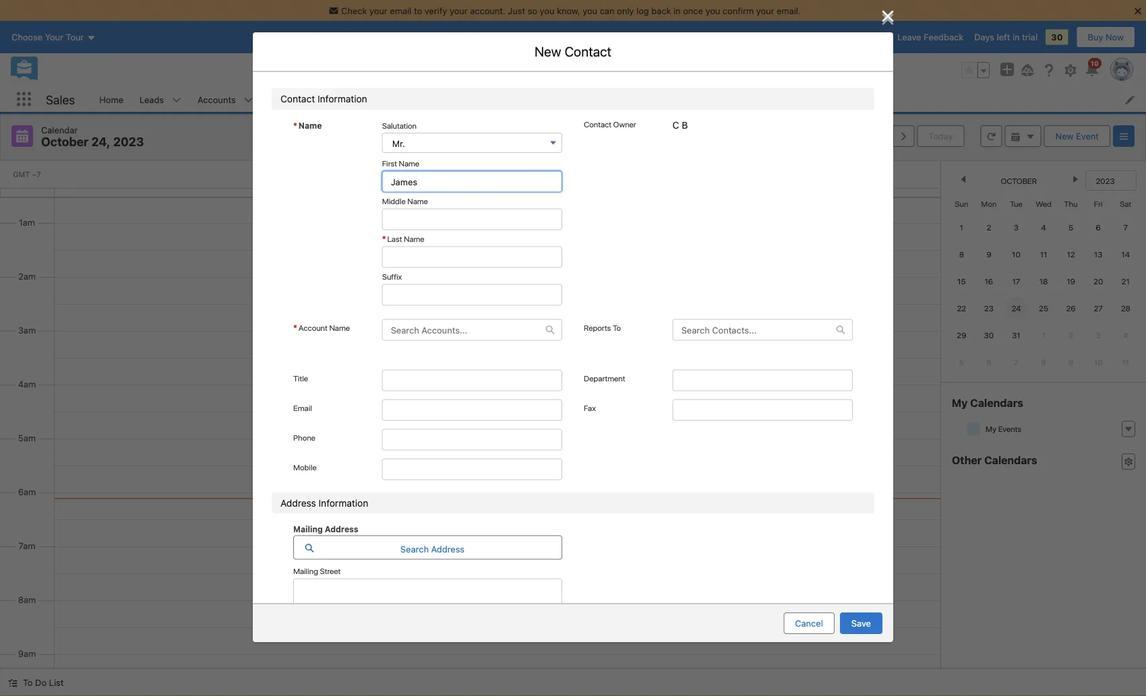 Task type: describe. For each thing, give the bounding box(es) containing it.
gmt −7
[[13, 170, 41, 179]]

today button
[[917, 125, 965, 147]]

email
[[390, 5, 412, 16]]

0 horizontal spatial 8
[[959, 249, 964, 259]]

0 vertical spatial 3
[[1014, 223, 1019, 232]]

Description text field
[[375, 371, 562, 408]]

leave feedback link
[[898, 32, 964, 42]]

1 vertical spatial 8
[[1041, 357, 1046, 367]]

28
[[1121, 303, 1131, 313]]

first name
[[382, 159, 419, 168]]

leads
[[140, 94, 164, 105]]

contact information
[[281, 93, 367, 105]]

details
[[311, 90, 341, 102]]

0 horizontal spatial 5
[[959, 357, 964, 367]]

7am
[[19, 541, 35, 551]]

* name
[[293, 121, 322, 130]]

leave feedback
[[898, 32, 964, 42]]

new contact
[[535, 43, 612, 59]]

my for my events
[[986, 424, 997, 434]]

1 date group from the top
[[375, 206, 463, 242]]

thu
[[1064, 199, 1078, 208]]

to for reports to
[[613, 323, 621, 333]]

1 vertical spatial 6
[[987, 357, 992, 367]]

0 vertical spatial new event
[[542, 57, 605, 73]]

3 your from the left
[[756, 5, 774, 16]]

do
[[35, 678, 47, 688]]

0 vertical spatial time
[[475, 209, 492, 218]]

my events
[[986, 424, 1022, 434]]

mr. button
[[382, 133, 562, 153]]

&
[[794, 613, 800, 623]]

grid containing sun
[[948, 194, 1140, 376]]

* up suffix text field
[[470, 265, 473, 275]]

search... button
[[417, 59, 687, 81]]

to do list button
[[0, 670, 72, 697]]

cancel
[[795, 619, 823, 629]]

description
[[283, 375, 322, 384]]

save for cancel
[[852, 619, 871, 629]]

1 vertical spatial 11
[[1122, 357, 1130, 367]]

25
[[1039, 303, 1049, 313]]

contact owner
[[584, 119, 636, 129]]

1 horizontal spatial 9
[[1069, 357, 1074, 367]]

15
[[958, 276, 966, 286]]

All-Day Event checkbox
[[375, 320, 386, 331]]

information for contact information
[[318, 93, 367, 105]]

phone
[[293, 433, 315, 443]]

mailing street
[[293, 567, 341, 576]]

0 vertical spatial 30
[[1051, 32, 1063, 42]]

assigned
[[589, 118, 622, 127]]

b
[[682, 119, 688, 130]]

0 horizontal spatial 11
[[1040, 249, 1047, 259]]

name for account name
[[329, 323, 350, 333]]

fri
[[1094, 199, 1103, 208]]

opportunities link
[[332, 87, 404, 112]]

contacts
[[270, 94, 306, 105]]

contacts link
[[261, 87, 314, 112]]

0 horizontal spatial 7
[[1014, 357, 1019, 367]]

days
[[975, 32, 995, 42]]

fax
[[584, 404, 596, 413]]

Email text field
[[382, 400, 562, 421]]

First Name text field
[[382, 171, 562, 193]]

sun
[[955, 199, 969, 208]]

just
[[508, 5, 525, 16]]

name for * name
[[299, 121, 322, 130]]

related
[[270, 427, 303, 438]]

tue 24
[[482, 170, 512, 180]]

calendar for details
[[270, 90, 309, 102]]

accounts list item
[[190, 87, 261, 112]]

4am
[[18, 379, 36, 389]]

mailing address
[[293, 525, 358, 534]]

Suffix text field
[[382, 284, 562, 306]]

0 horizontal spatial 24
[[502, 170, 512, 180]]

so
[[528, 5, 537, 16]]

events
[[998, 424, 1022, 434]]

6am
[[18, 487, 36, 497]]

Phone telephone field
[[382, 429, 562, 451]]

24,
[[91, 135, 110, 149]]

1 you from the left
[[540, 5, 555, 16]]

0 horizontal spatial 10
[[1012, 249, 1021, 259]]

reminder set
[[283, 538, 329, 547]]

gmt
[[13, 170, 30, 179]]

text default image inside to do list "button"
[[8, 679, 18, 688]]

0 vertical spatial 1
[[960, 223, 964, 232]]

information for address information
[[319, 498, 368, 509]]

other for other information
[[270, 510, 294, 521]]

calendars for my calendars
[[970, 396, 1023, 409]]

31
[[1012, 330, 1021, 340]]

all-day event
[[283, 322, 330, 331]]

this
[[410, 137, 423, 146]]

contact for contact information
[[281, 93, 315, 105]]

tue for tue
[[1010, 199, 1023, 208]]

back
[[652, 5, 671, 16]]

contact for contact owner
[[584, 119, 612, 129]]

search address
[[400, 544, 465, 554]]

search...
[[444, 65, 480, 75]]

0 vertical spatial group
[[962, 62, 990, 78]]

name for first name
[[399, 159, 419, 168]]

save button for save & new
[[837, 607, 880, 629]]

Location text field
[[375, 175, 562, 196]]

last name
[[387, 234, 425, 244]]

Title text field
[[382, 370, 562, 391]]

1am
[[19, 217, 35, 227]]

13
[[1094, 249, 1103, 259]]

3 you from the left
[[706, 5, 720, 16]]

contacts list item
[[261, 87, 332, 112]]

list containing home
[[91, 87, 1146, 112]]

24 inside cell
[[1012, 303, 1021, 313]]

Mailing Street text field
[[293, 579, 562, 617]]

calendars for other calendars
[[985, 454, 1038, 467]]

confirm
[[723, 5, 754, 16]]

1 vertical spatial 30
[[984, 330, 994, 340]]

home link
[[91, 87, 132, 112]]

address for search address
[[431, 544, 465, 554]]

23
[[984, 303, 994, 313]]

9am
[[18, 649, 36, 659]]

0 horizontal spatial 4
[[1041, 223, 1046, 232]]

complete this field.
[[375, 137, 441, 146]]

* left assigned
[[584, 118, 588, 127]]

other for other calendars
[[952, 454, 982, 467]]

calendar for october
[[41, 125, 78, 135]]

search
[[400, 544, 429, 554]]

c b
[[673, 119, 688, 130]]

1 horizontal spatial 10
[[1094, 357, 1103, 367]]

mr.
[[392, 139, 405, 149]]

mailing for mailing street
[[293, 567, 318, 576]]

set
[[318, 538, 329, 547]]

1 vertical spatial time
[[475, 265, 492, 275]]

1 vertical spatial october
[[1001, 176, 1037, 185]]

1 inverse image from the top
[[880, 8, 896, 24]]

tue for tue 24
[[482, 170, 499, 180]]

today
[[929, 131, 953, 141]]

5am
[[18, 433, 36, 443]]

to do list
[[23, 678, 64, 688]]

my for my calendars
[[952, 396, 968, 409]]

save for save & new
[[849, 613, 869, 623]]

my calendars
[[952, 396, 1023, 409]]

first
[[382, 159, 397, 168]]

Last Name text field
[[382, 246, 562, 268]]

* left "account"
[[293, 323, 297, 333]]

new event button
[[1044, 125, 1111, 147]]



Task type: locate. For each thing, give the bounding box(es) containing it.
left
[[997, 32, 1010, 42]]

* time up suffix text field
[[470, 265, 492, 275]]

Mobile telephone field
[[382, 459, 562, 480]]

save button
[[837, 607, 880, 629], [840, 613, 883, 635]]

8 up 15
[[959, 249, 964, 259]]

address for mailing address
[[325, 525, 358, 534]]

0 horizontal spatial tue
[[482, 170, 499, 180]]

1 horizontal spatial new event
[[1056, 131, 1099, 141]]

0 vertical spatial 7
[[1124, 223, 1128, 232]]

0 horizontal spatial 9
[[987, 249, 992, 259]]

29
[[957, 330, 967, 340]]

1 vertical spatial calendar
[[41, 125, 78, 135]]

save
[[772, 613, 791, 623], [849, 613, 869, 623], [852, 619, 871, 629]]

1 horizontal spatial calendar
[[270, 90, 309, 102]]

grid
[[948, 194, 1140, 376]]

time inside time before event
[[375, 553, 392, 563]]

0 horizontal spatial 6
[[987, 357, 992, 367]]

11 up 18
[[1040, 249, 1047, 259]]

2 your from the left
[[450, 5, 468, 16]]

0 vertical spatial 10
[[1012, 249, 1021, 259]]

related to
[[270, 427, 316, 438]]

can
[[600, 5, 615, 16]]

5
[[1069, 223, 1074, 232], [959, 357, 964, 367]]

buy
[[1088, 32, 1104, 42]]

1 down "25"
[[1042, 330, 1046, 340]]

8
[[959, 249, 964, 259], [1041, 357, 1046, 367]]

4 down wed
[[1041, 223, 1046, 232]]

calendar up subject
[[270, 90, 309, 102]]

address right search
[[431, 544, 465, 554]]

save button for cancel
[[840, 613, 883, 635]]

calendar inside the 'calendar october 24, 2023'
[[41, 125, 78, 135]]

mobile
[[293, 463, 317, 472]]

log
[[637, 5, 649, 16]]

calendar october 24, 2023
[[41, 125, 144, 149]]

2 vertical spatial address
[[431, 544, 465, 554]]

9 down 26
[[1069, 357, 1074, 367]]

6
[[1096, 223, 1101, 232], [987, 357, 992, 367]]

30 right the "trial"
[[1051, 32, 1063, 42]]

in right back
[[674, 5, 681, 16]]

8am
[[18, 595, 36, 605]]

calendars down events
[[985, 454, 1038, 467]]

name for middle name
[[407, 197, 428, 206]]

your right verify
[[450, 5, 468, 16]]

calendar
[[270, 90, 309, 102], [41, 125, 78, 135]]

17
[[1012, 276, 1021, 286]]

1 horizontal spatial address
[[325, 525, 358, 534]]

time down location text field
[[475, 209, 492, 218]]

wed
[[1036, 199, 1052, 208]]

2 inverse image from the top
[[880, 11, 896, 27]]

0 vertical spatial other
[[952, 454, 982, 467]]

1 vertical spatial mailing
[[293, 567, 318, 576]]

list
[[91, 87, 1146, 112]]

october left 24,
[[41, 135, 89, 149]]

search address button
[[293, 536, 562, 560]]

1 vertical spatial new event
[[1056, 131, 1099, 141]]

1 horizontal spatial in
[[1013, 32, 1020, 42]]

to right related
[[305, 427, 316, 438]]

6 down fri
[[1096, 223, 1101, 232]]

6 up my calendars
[[987, 357, 992, 367]]

1 vertical spatial date
[[381, 265, 397, 275]]

10 up 17
[[1012, 249, 1021, 259]]

9 up 16
[[987, 249, 992, 259]]

1 down sun
[[960, 223, 964, 232]]

new inside button
[[802, 613, 821, 623]]

1 vertical spatial contact
[[281, 93, 315, 105]]

19
[[1067, 276, 1075, 286]]

other information
[[270, 510, 347, 521]]

21
[[1122, 276, 1130, 286]]

1 horizontal spatial 24
[[1012, 303, 1021, 313]]

1 horizontal spatial my
[[986, 424, 997, 434]]

2 horizontal spatial address
[[431, 544, 465, 554]]

buy now
[[1088, 32, 1124, 42]]

1 vertical spatial 10
[[1094, 357, 1103, 367]]

my up 'hide items' icon
[[952, 396, 968, 409]]

2 horizontal spatial you
[[706, 5, 720, 16]]

event inside button
[[1076, 131, 1099, 141]]

0 horizontal spatial 30
[[984, 330, 994, 340]]

0 vertical spatial tue
[[482, 170, 499, 180]]

1 vertical spatial 5
[[959, 357, 964, 367]]

text default image
[[1011, 132, 1021, 142], [1026, 132, 1035, 142], [546, 325, 555, 335], [836, 325, 846, 335]]

1 vertical spatial 1
[[1042, 330, 1046, 340]]

middle name
[[382, 197, 428, 206]]

0 vertical spatial mailing
[[293, 525, 323, 534]]

1 vertical spatial * time
[[470, 265, 492, 275]]

1 horizontal spatial tue
[[1010, 199, 1023, 208]]

suffix
[[382, 272, 402, 282]]

your left email
[[370, 5, 388, 16]]

0 horizontal spatial in
[[674, 5, 681, 16]]

sales
[[46, 92, 75, 107]]

contact up subject
[[281, 93, 315, 105]]

october
[[41, 135, 89, 149], [1001, 176, 1037, 185]]

1 vertical spatial 2
[[1069, 330, 1073, 340]]

1 horizontal spatial 6
[[1096, 223, 1101, 232]]

group
[[962, 62, 990, 78], [872, 125, 915, 147]]

1 mailing from the top
[[293, 525, 323, 534]]

leads link
[[132, 87, 172, 112]]

name
[[299, 121, 322, 130], [399, 159, 419, 168], [407, 197, 428, 206], [404, 234, 425, 244], [329, 323, 350, 333], [283, 455, 303, 464]]

in
[[674, 5, 681, 16], [1013, 32, 1020, 42]]

2 * time from the top
[[470, 265, 492, 275]]

2023
[[113, 135, 144, 149]]

5 down the 29
[[959, 357, 964, 367]]

0 horizontal spatial address
[[281, 498, 316, 509]]

0 horizontal spatial you
[[540, 5, 555, 16]]

group left 'today'
[[872, 125, 915, 147]]

0 horizontal spatial group
[[872, 125, 915, 147]]

you left can
[[583, 5, 598, 16]]

1 vertical spatial information
[[319, 498, 368, 509]]

Department text field
[[673, 370, 853, 391]]

email
[[293, 404, 312, 413]]

0 vertical spatial 4
[[1041, 223, 1046, 232]]

date down last
[[381, 265, 397, 275]]

save & new
[[772, 613, 821, 623]]

2 date from the top
[[381, 265, 397, 275]]

0 vertical spatial 24
[[502, 170, 512, 180]]

1 vertical spatial other
[[270, 510, 294, 521]]

address inside button
[[431, 544, 465, 554]]

to for assigned to
[[623, 118, 631, 127]]

in right left
[[1013, 32, 1020, 42]]

2 you from the left
[[583, 5, 598, 16]]

1 horizontal spatial your
[[450, 5, 468, 16]]

0 horizontal spatial 2
[[987, 223, 991, 232]]

my right 'hide items' icon
[[986, 424, 997, 434]]

1 horizontal spatial 3
[[1096, 330, 1101, 340]]

name down phone
[[283, 455, 303, 464]]

Reports To text field
[[673, 320, 836, 340]]

verify
[[425, 5, 447, 16]]

my
[[952, 396, 968, 409], [986, 424, 997, 434]]

22
[[957, 303, 966, 313]]

0 vertical spatial address
[[281, 498, 316, 509]]

1 vertical spatial tue
[[1010, 199, 1023, 208]]

1 vertical spatial 3
[[1096, 330, 1101, 340]]

0 vertical spatial contact
[[565, 43, 612, 59]]

address up set
[[325, 525, 358, 534]]

contacts image
[[378, 453, 394, 469]]

name right "account"
[[329, 323, 350, 333]]

name right first
[[399, 159, 419, 168]]

tue right the mon
[[1010, 199, 1023, 208]]

None text field
[[375, 221, 463, 242], [375, 277, 463, 299], [375, 221, 463, 242], [375, 277, 463, 299]]

assigned to
[[589, 118, 631, 127]]

you right once
[[706, 5, 720, 16]]

3 down 27
[[1096, 330, 1101, 340]]

0 horizontal spatial new event
[[542, 57, 605, 73]]

name for last name
[[404, 234, 425, 244]]

time before event
[[375, 553, 416, 572]]

0 horizontal spatial 1
[[960, 223, 964, 232]]

tue down mr. popup button on the top left of page
[[482, 170, 499, 180]]

1 vertical spatial 9
[[1069, 357, 1074, 367]]

date group
[[375, 206, 463, 242], [375, 262, 463, 299]]

to inside "button"
[[23, 678, 33, 688]]

information
[[318, 93, 367, 105], [319, 498, 368, 509], [297, 510, 347, 521]]

*
[[584, 118, 588, 127], [293, 121, 297, 130], [470, 209, 473, 218], [382, 234, 386, 244], [470, 265, 473, 275], [293, 323, 297, 333]]

1 horizontal spatial 4
[[1123, 330, 1128, 340]]

save inside button
[[772, 613, 791, 623]]

0 vertical spatial date
[[381, 209, 397, 218]]

trial
[[1022, 32, 1038, 42]]

opportunities list item
[[332, 87, 422, 112]]

now
[[1106, 32, 1124, 42]]

name right last
[[404, 234, 425, 244]]

7 down sat
[[1124, 223, 1128, 232]]

−7
[[32, 170, 41, 179]]

list
[[49, 678, 64, 688]]

2 vertical spatial contact
[[584, 119, 612, 129]]

address up other information
[[281, 498, 316, 509]]

2 mailing from the top
[[293, 567, 318, 576]]

1 horizontal spatial 30
[[1051, 32, 1063, 42]]

* down location text field
[[470, 209, 473, 218]]

inverse image
[[880, 8, 896, 24], [880, 11, 896, 27]]

20
[[1094, 276, 1103, 286]]

you right so
[[540, 5, 555, 16]]

to
[[414, 5, 422, 16]]

Middle Name text field
[[382, 209, 562, 230]]

field.
[[425, 137, 441, 146]]

all-
[[283, 322, 295, 331]]

account.
[[470, 5, 506, 16]]

0 vertical spatial calendars
[[970, 396, 1023, 409]]

contact up search... button
[[565, 43, 612, 59]]

mailing left street
[[293, 567, 318, 576]]

mailing up the reminder set
[[293, 525, 323, 534]]

2 date group from the top
[[375, 262, 463, 299]]

subject
[[289, 116, 315, 126]]

2 vertical spatial information
[[297, 510, 347, 521]]

new event inside button
[[1056, 131, 1099, 141]]

days left in trial
[[975, 32, 1038, 42]]

30 down the 23
[[984, 330, 994, 340]]

october inside the 'calendar october 24, 2023'
[[41, 135, 89, 149]]

0 horizontal spatial my
[[952, 396, 968, 409]]

0 horizontal spatial 3
[[1014, 223, 1019, 232]]

street
[[320, 567, 341, 576]]

owner
[[613, 119, 636, 129]]

your left email. on the top right of the page
[[756, 5, 774, 16]]

1 vertical spatial address
[[325, 525, 358, 534]]

* time down location text field
[[470, 209, 492, 218]]

1 your from the left
[[370, 5, 388, 16]]

1 * time from the top
[[470, 209, 492, 218]]

leads list item
[[132, 87, 190, 112]]

24 down 17
[[1012, 303, 1021, 313]]

to for related to
[[305, 427, 316, 438]]

other up reminder
[[270, 510, 294, 521]]

name down contacts list item at the left of the page
[[299, 121, 322, 130]]

to left do
[[23, 678, 33, 688]]

0 vertical spatial 11
[[1040, 249, 1047, 259]]

0 horizontal spatial your
[[370, 5, 388, 16]]

to right assigned
[[623, 118, 631, 127]]

information for other information
[[297, 510, 347, 521]]

c
[[673, 119, 679, 130]]

2 down 26
[[1069, 330, 1073, 340]]

name right middle
[[407, 197, 428, 206]]

3
[[1014, 223, 1019, 232], [1096, 330, 1101, 340]]

Fax telephone field
[[673, 400, 853, 421]]

0 vertical spatial information
[[318, 93, 367, 105]]

1 vertical spatial in
[[1013, 32, 1020, 42]]

1 date from the top
[[381, 209, 397, 218]]

1 horizontal spatial 5
[[1069, 223, 1074, 232]]

4 down '28'
[[1123, 330, 1128, 340]]

1
[[960, 223, 964, 232], [1042, 330, 1046, 340]]

text default image
[[1124, 425, 1134, 434], [546, 457, 555, 466], [1124, 457, 1134, 467], [396, 459, 406, 468], [8, 679, 18, 688]]

16
[[985, 276, 993, 286]]

mon
[[981, 199, 997, 208]]

calendar details
[[270, 90, 341, 102]]

date down middle
[[381, 209, 397, 218]]

8 down "25"
[[1041, 357, 1046, 367]]

1 vertical spatial 4
[[1123, 330, 1128, 340]]

1 horizontal spatial 7
[[1124, 223, 1128, 232]]

0 vertical spatial 9
[[987, 249, 992, 259]]

1 horizontal spatial 2
[[1069, 330, 1073, 340]]

1 horizontal spatial 8
[[1041, 357, 1046, 367]]

october up wed
[[1001, 176, 1037, 185]]

time up suffix text field
[[475, 265, 492, 275]]

tue
[[482, 170, 499, 180], [1010, 199, 1023, 208]]

new event
[[542, 57, 605, 73], [1056, 131, 1099, 141]]

list item
[[492, 87, 548, 112]]

1 vertical spatial my
[[986, 424, 997, 434]]

middle
[[382, 197, 406, 206]]

24 cell
[[1003, 295, 1030, 322]]

0 vertical spatial 5
[[1069, 223, 1074, 232]]

tue inside grid
[[1010, 199, 1023, 208]]

0 vertical spatial 6
[[1096, 223, 1101, 232]]

1 horizontal spatial group
[[962, 62, 990, 78]]

0 vertical spatial in
[[674, 5, 681, 16]]

hide items image
[[967, 422, 980, 436]]

event
[[572, 57, 605, 73], [1076, 131, 1099, 141], [310, 322, 330, 331], [375, 563, 394, 572]]

save & new button
[[760, 607, 832, 629]]

2am
[[18, 271, 36, 281]]

24
[[502, 170, 512, 180], [1012, 303, 1021, 313]]

11 down '28'
[[1122, 357, 1130, 367]]

reminder
[[283, 538, 316, 547]]

2 down the mon
[[987, 223, 991, 232]]

1 vertical spatial calendars
[[985, 454, 1038, 467]]

time left before at left bottom
[[375, 553, 392, 563]]

mailing for mailing address
[[293, 525, 323, 534]]

calendars up the my events
[[970, 396, 1023, 409]]

to
[[623, 118, 631, 127], [613, 323, 621, 333], [305, 427, 316, 438], [23, 678, 33, 688]]

* left last
[[382, 234, 386, 244]]

other down 'hide items' icon
[[952, 454, 982, 467]]

0 vertical spatial 2
[[987, 223, 991, 232]]

* time
[[470, 209, 492, 218], [470, 265, 492, 275]]

to right reports
[[613, 323, 621, 333]]

0 vertical spatial my
[[952, 396, 968, 409]]

0 horizontal spatial october
[[41, 135, 89, 149]]

cancel button
[[784, 613, 835, 635]]

7 down 31
[[1014, 357, 1019, 367]]

3 up 17
[[1014, 223, 1019, 232]]

event inside time before event
[[375, 563, 394, 572]]

1 vertical spatial group
[[872, 125, 915, 147]]

1 vertical spatial 24
[[1012, 303, 1021, 313]]

0 vertical spatial date group
[[375, 206, 463, 242]]

24 down mr. popup button on the top left of page
[[502, 170, 512, 180]]

* down contacts list item at the left of the page
[[293, 121, 297, 130]]

0 vertical spatial october
[[41, 135, 89, 149]]

1 horizontal spatial october
[[1001, 176, 1037, 185]]

0 vertical spatial calendar
[[270, 90, 309, 102]]

group down days
[[962, 62, 990, 78]]

27
[[1094, 303, 1103, 313]]

date
[[381, 209, 397, 218], [381, 265, 397, 275]]

calendar down sales
[[41, 125, 78, 135]]

Search Accounts... text field
[[383, 320, 546, 340]]

0 vertical spatial * time
[[470, 209, 492, 218]]

new inside button
[[1056, 131, 1074, 141]]

5 down thu
[[1069, 223, 1074, 232]]

address information
[[281, 498, 368, 509]]

contact left owner
[[584, 119, 612, 129]]

30
[[1051, 32, 1063, 42], [984, 330, 994, 340]]

10 down 27
[[1094, 357, 1103, 367]]



Task type: vqa. For each thing, say whether or not it's contained in the screenshot.
26
yes



